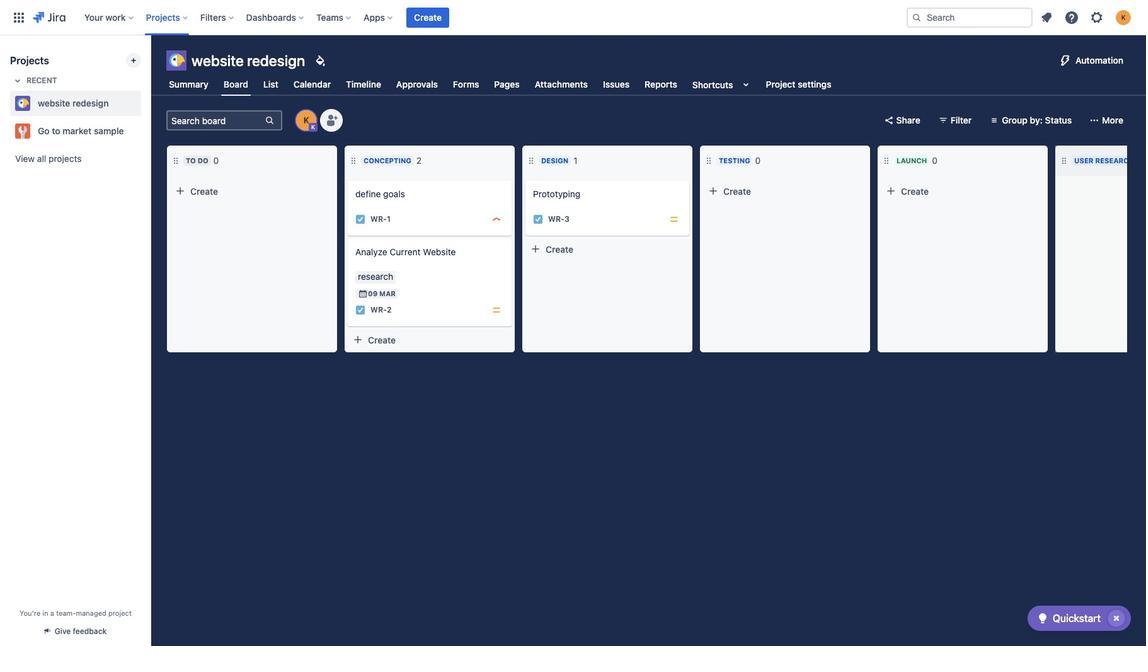 Task type: vqa. For each thing, say whether or not it's contained in the screenshot.
bottommost All ideas
no



Task type: locate. For each thing, give the bounding box(es) containing it.
1 horizontal spatial 0
[[755, 155, 761, 166]]

1 down goals
[[387, 215, 391, 224]]

task image for prototyping
[[533, 214, 543, 224]]

redesign inside website redesign link
[[72, 98, 109, 108]]

go to market sample
[[38, 125, 124, 136]]

a
[[50, 609, 54, 617]]

project
[[766, 79, 796, 89]]

create button
[[407, 7, 449, 27], [170, 181, 334, 201], [703, 181, 867, 201], [881, 181, 1045, 201], [526, 239, 690, 259], [348, 330, 512, 350]]

projects
[[146, 12, 180, 22], [10, 55, 49, 66]]

create for the create button below the wr-2 link
[[368, 334, 396, 345]]

tab list
[[159, 73, 842, 96]]

create image up "define"
[[340, 171, 355, 187]]

1 vertical spatial 2
[[387, 305, 392, 315]]

appswitcher icon image
[[11, 10, 26, 25]]

filters
[[200, 12, 226, 22]]

check image
[[1035, 611, 1051, 626]]

task image for define goals
[[355, 214, 366, 224]]

create image for define goals
[[340, 171, 355, 187]]

wr-1
[[371, 215, 391, 224]]

website up board
[[192, 52, 244, 69]]

wr- down "prototyping"
[[548, 215, 565, 224]]

share
[[897, 115, 921, 125]]

1 for wr-1
[[387, 215, 391, 224]]

analyze
[[355, 246, 387, 257]]

redesign up go to market sample
[[72, 98, 109, 108]]

0 right the launch
[[932, 155, 938, 166]]

0 vertical spatial website redesign
[[192, 52, 305, 69]]

create for the create button under testing 0
[[724, 186, 751, 196]]

website inside website redesign link
[[38, 98, 70, 108]]

create image for analyze current website
[[340, 229, 355, 245]]

notifications image
[[1039, 10, 1054, 25]]

create button right apps popup button
[[407, 7, 449, 27]]

launch
[[897, 156, 927, 165]]

1 right design
[[574, 155, 578, 166]]

projects right the work
[[146, 12, 180, 22]]

create down wr-3 link
[[546, 244, 574, 254]]

search image
[[912, 12, 922, 22]]

0 horizontal spatial website
[[38, 98, 70, 108]]

sidebar navigation image
[[137, 50, 165, 76]]

Search board text field
[[168, 112, 263, 129]]

project settings link
[[764, 73, 834, 96]]

create
[[414, 12, 442, 22], [190, 186, 218, 196], [724, 186, 751, 196], [901, 186, 929, 196], [546, 244, 574, 254], [368, 334, 396, 345]]

give feedback button
[[37, 621, 114, 642]]

define
[[355, 188, 381, 199]]

create image up analyze
[[340, 229, 355, 245]]

create down launch 0
[[901, 186, 929, 196]]

mar
[[379, 289, 396, 297]]

1 0 from the left
[[213, 155, 219, 166]]

board
[[224, 79, 248, 89]]

1 horizontal spatial 1
[[574, 155, 578, 166]]

1 horizontal spatial website
[[192, 52, 244, 69]]

1 vertical spatial website
[[38, 98, 70, 108]]

0 right testing
[[755, 155, 761, 166]]

create down testing 0
[[724, 186, 751, 196]]

1 vertical spatial projects
[[10, 55, 49, 66]]

0 horizontal spatial 2
[[387, 305, 392, 315]]

to do 0
[[186, 155, 219, 166]]

analyze current website
[[355, 246, 456, 257]]

0 horizontal spatial 0
[[213, 155, 219, 166]]

create right apps popup button
[[414, 12, 442, 22]]

0 vertical spatial 2
[[417, 155, 422, 166]]

task image
[[355, 214, 366, 224], [533, 214, 543, 224], [355, 305, 366, 315]]

testing
[[719, 156, 750, 165]]

redesign up the "list"
[[247, 52, 305, 69]]

to
[[52, 125, 60, 136]]

09 mar
[[368, 289, 396, 297]]

user research
[[1075, 156, 1135, 165]]

0 horizontal spatial projects
[[10, 55, 49, 66]]

0 horizontal spatial 1
[[387, 215, 391, 224]]

website
[[423, 246, 456, 257]]

website redesign
[[192, 52, 305, 69], [38, 98, 109, 108]]

dashboards
[[246, 12, 296, 22]]

2
[[417, 155, 422, 166], [387, 305, 392, 315]]

forms link
[[451, 73, 482, 96]]

wr- inside wr-3 link
[[548, 215, 565, 224]]

website redesign up market
[[38, 98, 109, 108]]

go
[[38, 125, 50, 136]]

wr- inside "wr-1" link
[[371, 215, 387, 224]]

create for the create button under launch 0
[[901, 186, 929, 196]]

approvals
[[396, 79, 438, 89]]

automation
[[1076, 55, 1124, 66]]

forms
[[453, 79, 479, 89]]

jira image
[[33, 10, 65, 25], [33, 10, 65, 25]]

create down the wr-2 link
[[368, 334, 396, 345]]

your work
[[84, 12, 126, 22]]

2 down mar
[[387, 305, 392, 315]]

concepting 2
[[364, 155, 422, 166]]

launch 0
[[897, 155, 938, 166]]

1 horizontal spatial projects
[[146, 12, 180, 22]]

sample
[[94, 125, 124, 136]]

summary link
[[166, 73, 211, 96]]

0 horizontal spatial website redesign
[[38, 98, 109, 108]]

view all projects
[[15, 153, 82, 164]]

1
[[574, 155, 578, 166], [387, 215, 391, 224]]

2 0 from the left
[[755, 155, 761, 166]]

wr- down due date: 09 march 2024 element
[[371, 305, 387, 315]]

wr- down define goals
[[371, 215, 387, 224]]

0 right do
[[213, 155, 219, 166]]

create for the create button underneath do
[[190, 186, 218, 196]]

1 vertical spatial 1
[[387, 215, 391, 224]]

task image left wr-3 link
[[533, 214, 543, 224]]

your work button
[[81, 7, 138, 27]]

list
[[263, 79, 278, 89]]

create button down launch 0
[[881, 181, 1045, 201]]

quickstart
[[1053, 613, 1101, 624]]

due date: 09 march 2024 image
[[358, 289, 368, 299], [358, 289, 368, 299]]

apps
[[364, 12, 385, 22]]

0 vertical spatial projects
[[146, 12, 180, 22]]

create inside primary element
[[414, 12, 442, 22]]

3
[[565, 215, 570, 224]]

managed
[[76, 609, 106, 617]]

0 horizontal spatial redesign
[[72, 98, 109, 108]]

primary element
[[8, 0, 897, 35]]

wr- for prototyping
[[548, 215, 565, 224]]

pages
[[494, 79, 520, 89]]

concepting
[[364, 156, 411, 165]]

reports
[[645, 79, 677, 89]]

wr- for define goals
[[371, 215, 387, 224]]

give
[[55, 626, 71, 636]]

goals
[[383, 188, 405, 199]]

2 horizontal spatial 0
[[932, 155, 938, 166]]

0
[[213, 155, 219, 166], [755, 155, 761, 166], [932, 155, 938, 166]]

1 vertical spatial redesign
[[72, 98, 109, 108]]

website down recent on the top left
[[38, 98, 70, 108]]

testing 0
[[719, 155, 761, 166]]

create image
[[340, 171, 355, 187], [518, 171, 533, 187], [340, 229, 355, 245]]

collapse image
[[1025, 153, 1041, 168]]

prototyping
[[533, 188, 581, 199]]

reports link
[[642, 73, 680, 96]]

3 0 from the left
[[932, 155, 938, 166]]

task image left "wr-1" link
[[355, 214, 366, 224]]

medium image
[[669, 214, 679, 224]]

projects up recent on the top left
[[10, 55, 49, 66]]

task image left the wr-2 link
[[355, 305, 366, 315]]

list link
[[261, 73, 281, 96]]

summary
[[169, 79, 208, 89]]

1 horizontal spatial 2
[[417, 155, 422, 166]]

view
[[15, 153, 35, 164]]

banner
[[0, 0, 1146, 35]]

1 vertical spatial website redesign
[[38, 98, 109, 108]]

give feedback
[[55, 626, 107, 636]]

1 horizontal spatial redesign
[[247, 52, 305, 69]]

2 right concepting
[[417, 155, 422, 166]]

filter button
[[933, 110, 980, 130]]

do
[[198, 156, 208, 165]]

create down do
[[190, 186, 218, 196]]

redesign
[[247, 52, 305, 69], [72, 98, 109, 108]]

create image up "prototyping"
[[518, 171, 533, 187]]

create button down '3'
[[526, 239, 690, 259]]

website redesign up board
[[192, 52, 305, 69]]

0 vertical spatial 1
[[574, 155, 578, 166]]

2 for wr-2
[[387, 305, 392, 315]]



Task type: describe. For each thing, give the bounding box(es) containing it.
all
[[37, 153, 46, 164]]

project
[[108, 609, 132, 617]]

tab list containing board
[[159, 73, 842, 96]]

status
[[1045, 115, 1072, 125]]

to
[[186, 156, 196, 165]]

create image for prototyping
[[518, 171, 533, 187]]

approvals link
[[394, 73, 441, 96]]

quickstart button
[[1028, 606, 1131, 631]]

you're
[[20, 609, 41, 617]]

shortcuts
[[693, 79, 733, 90]]

add to starred image
[[137, 96, 153, 111]]

wr-1 link
[[371, 214, 391, 225]]

your profile and settings image
[[1116, 10, 1131, 25]]

team-
[[56, 609, 76, 617]]

view all projects link
[[10, 147, 141, 170]]

0 vertical spatial website
[[192, 52, 244, 69]]

design
[[541, 156, 569, 165]]

group
[[1002, 115, 1028, 125]]

high image
[[492, 214, 502, 224]]

09
[[368, 289, 378, 297]]

wr-3
[[548, 215, 570, 224]]

teams button
[[313, 7, 356, 27]]

create button inside primary element
[[407, 7, 449, 27]]

wr-2
[[371, 305, 392, 315]]

1 for design 1
[[574, 155, 578, 166]]

filter
[[951, 115, 972, 125]]

define goals
[[355, 188, 405, 199]]

automation button
[[1053, 50, 1131, 71]]

2 for concepting 2
[[417, 155, 422, 166]]

attachments link
[[532, 73, 591, 96]]

calendar link
[[291, 73, 334, 96]]

timeline link
[[344, 73, 384, 96]]

teams
[[316, 12, 343, 22]]

in
[[42, 609, 48, 617]]

issues link
[[601, 73, 632, 96]]

medium image
[[492, 305, 502, 315]]

add to starred image
[[137, 124, 153, 139]]

pages link
[[492, 73, 522, 96]]

group by: status
[[1002, 115, 1072, 125]]

calendar
[[294, 79, 331, 89]]

0 for testing 0
[[755, 155, 761, 166]]

due date: 09 march 2024 element
[[358, 289, 396, 299]]

recent
[[26, 76, 57, 85]]

filters button
[[197, 7, 239, 27]]

website redesign link
[[10, 91, 136, 116]]

add people image
[[324, 113, 339, 128]]

collapse recent projects image
[[10, 73, 25, 88]]

wr-3 link
[[548, 214, 570, 225]]

research
[[1096, 156, 1135, 165]]

create for the create button below '3'
[[546, 244, 574, 254]]

create button down testing 0
[[703, 181, 867, 201]]

banner containing your work
[[0, 0, 1146, 35]]

help image
[[1065, 10, 1080, 25]]

Search field
[[907, 7, 1033, 27]]

apps button
[[360, 7, 398, 27]]

by:
[[1030, 115, 1043, 125]]

0 vertical spatial redesign
[[247, 52, 305, 69]]

projects inside projects popup button
[[146, 12, 180, 22]]

0 for launch 0
[[932, 155, 938, 166]]

go to market sample link
[[10, 118, 136, 144]]

you're in a team-managed project
[[20, 609, 132, 617]]

wr-2 link
[[371, 305, 392, 315]]

feedback
[[73, 626, 107, 636]]

more button
[[1085, 110, 1131, 130]]

design 1
[[541, 155, 578, 166]]

set project background image
[[313, 53, 328, 68]]

settings
[[798, 79, 832, 89]]

1 horizontal spatial website redesign
[[192, 52, 305, 69]]

dashboards button
[[242, 7, 309, 27]]

timeline
[[346, 79, 381, 89]]

your
[[84, 12, 103, 22]]

issues
[[603, 79, 630, 89]]

market
[[63, 125, 92, 136]]

work
[[106, 12, 126, 22]]

projects button
[[142, 7, 193, 27]]

settings image
[[1090, 10, 1105, 25]]

attachments
[[535, 79, 588, 89]]

shortcuts button
[[690, 73, 756, 96]]

more
[[1103, 115, 1124, 125]]

create project image
[[129, 55, 139, 66]]

create button down do
[[170, 181, 334, 201]]

automation image
[[1058, 53, 1073, 68]]

projects
[[49, 153, 82, 164]]

current
[[390, 246, 421, 257]]

user
[[1075, 156, 1094, 165]]

share button
[[879, 110, 928, 130]]

create button down the wr-2 link
[[348, 330, 512, 350]]

project settings
[[766, 79, 832, 89]]

dismiss quickstart image
[[1107, 608, 1127, 628]]



